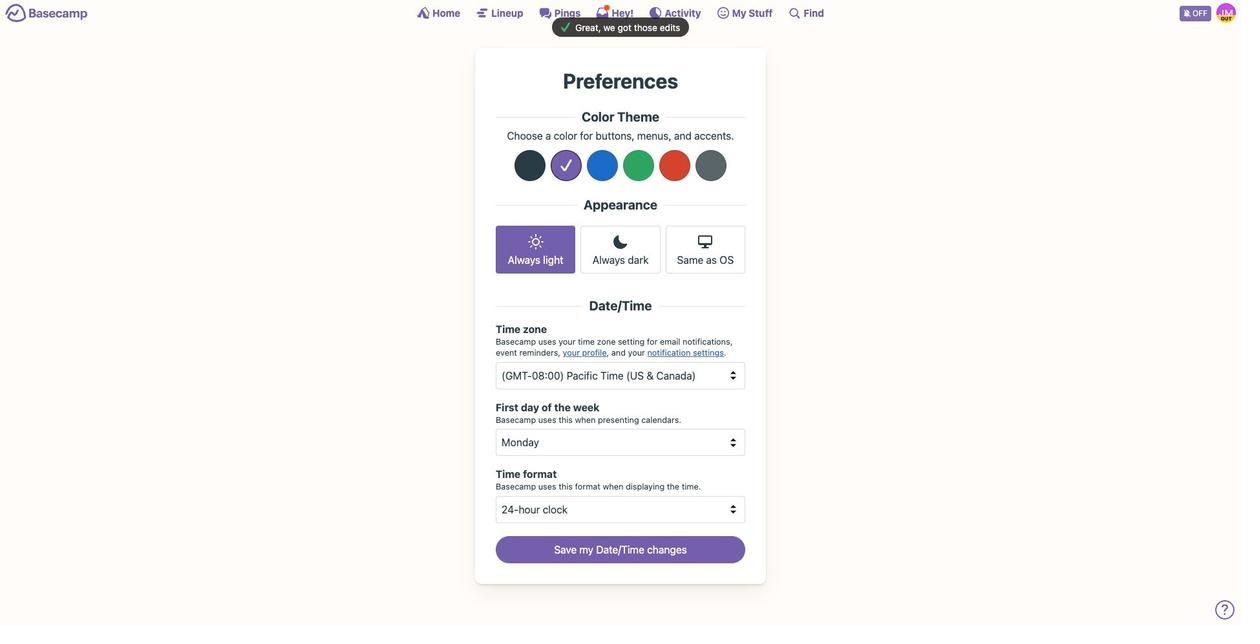 Task type: describe. For each thing, give the bounding box(es) containing it.
switch accounts image
[[5, 3, 88, 23]]

keyboard shortcut: ⌘ + / image
[[789, 6, 802, 19]]

jer mill image
[[1217, 3, 1237, 23]]



Task type: locate. For each thing, give the bounding box(es) containing it.
main element
[[0, 0, 1242, 25]]

alert
[[0, 17, 1242, 37]]

None submit
[[496, 536, 746, 563]]



Task type: vqa. For each thing, say whether or not it's contained in the screenshot.
'Jer Mill' icon
yes



